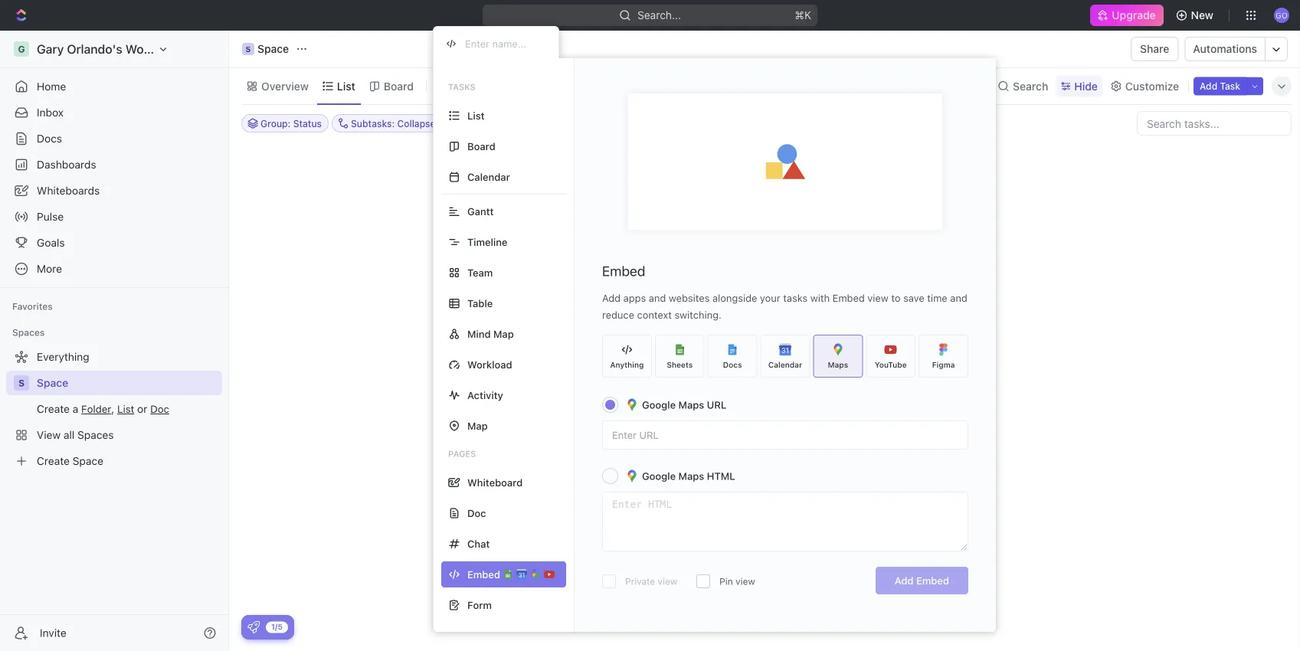 Task type: describe. For each thing, give the bounding box(es) containing it.
onboarding checklist button image
[[247, 621, 260, 634]]

1 horizontal spatial calendar
[[768, 360, 802, 369]]

automations button
[[1185, 38, 1265, 61]]

is
[[695, 453, 704, 467]]

google maps url
[[642, 399, 727, 411]]

embed inside the add apps and websites alongside your tasks with embed view to save time and reduce context switching.
[[833, 292, 865, 304]]

get
[[835, 453, 853, 467]]

+ create list
[[734, 491, 795, 503]]

0 horizontal spatial embed
[[602, 263, 645, 279]]

activity
[[467, 390, 503, 401]]

onboarding checklist button element
[[247, 621, 260, 634]]

tasks
[[783, 292, 808, 304]]

pin
[[719, 576, 733, 587]]

invite
[[40, 627, 66, 639]]

add embed button
[[875, 567, 968, 594]]

1 horizontal spatial docs
[[723, 360, 742, 369]]

home
[[37, 80, 66, 93]]

automations
[[1193, 43, 1257, 55]]

task
[[1220, 81, 1240, 92]]

private
[[625, 576, 655, 587]]

1 horizontal spatial board
[[467, 141, 495, 152]]

space, , element inside space tree
[[14, 375, 29, 391]]

overview link
[[258, 75, 309, 97]]

apps
[[623, 292, 646, 304]]

0 vertical spatial map
[[493, 328, 514, 340]]

team
[[467, 267, 493, 278]]

pulse
[[37, 210, 64, 223]]

add apps and websites alongside your tasks with embed view to save time and reduce context switching.
[[602, 292, 967, 321]]

view for private view
[[658, 576, 677, 587]]

html
[[707, 470, 735, 482]]

add for add embed
[[895, 575, 914, 586]]

switching.
[[675, 309, 721, 321]]

list right a
[[797, 453, 817, 467]]

view
[[453, 80, 477, 92]]

workload
[[467, 359, 512, 370]]

your
[[760, 292, 780, 304]]

Enter HTML text field
[[603, 493, 968, 551]]

timeline
[[467, 236, 508, 248]]

docs link
[[6, 126, 222, 151]]

docs inside docs link
[[37, 132, 62, 145]]

space link
[[37, 371, 219, 395]]

dashboards link
[[6, 152, 222, 177]]

customize button
[[1105, 75, 1184, 97]]

1/5
[[271, 622, 283, 631]]

this
[[630, 453, 653, 467]]

list down a
[[778, 491, 795, 503]]

google maps html
[[642, 470, 735, 482]]

form
[[467, 599, 492, 611]]

board inside 'link'
[[384, 80, 414, 92]]

anything
[[610, 360, 644, 369]]

⌘k
[[795, 9, 811, 21]]

home link
[[6, 74, 222, 99]]

whiteboards link
[[6, 179, 222, 203]]

1 horizontal spatial space, , element
[[242, 43, 254, 55]]

maps for url
[[678, 399, 704, 411]]

mind
[[467, 328, 491, 340]]

board link
[[381, 75, 414, 97]]

space tree
[[6, 345, 222, 473]]

customize
[[1125, 80, 1179, 92]]

overview
[[261, 80, 309, 92]]

tasks
[[448, 82, 475, 92]]

with
[[810, 292, 830, 304]]

hide button
[[1056, 75, 1102, 97]]

empty.
[[707, 453, 744, 467]]

embed inside button
[[916, 575, 949, 586]]

maps for html
[[678, 470, 704, 482]]

list link
[[334, 75, 355, 97]]

assignees button
[[595, 114, 666, 133]]

figma
[[932, 360, 955, 369]]

goals
[[37, 236, 65, 249]]

upgrade link
[[1090, 5, 1163, 26]]

favorites button
[[6, 297, 59, 316]]

pages
[[448, 449, 476, 459]]

Enter name... field
[[463, 37, 546, 50]]

0 vertical spatial create
[[748, 453, 784, 467]]

save
[[903, 292, 924, 304]]

new button
[[1170, 3, 1223, 28]]



Task type: vqa. For each thing, say whether or not it's contained in the screenshot.
the leftmost 14
no



Task type: locate. For each thing, give the bounding box(es) containing it.
s inside 'element'
[[18, 378, 25, 388]]

table
[[467, 298, 493, 309]]

0 vertical spatial maps
[[828, 360, 848, 369]]

mind map
[[467, 328, 514, 340]]

youtube
[[875, 360, 907, 369]]

favorites
[[12, 301, 53, 312]]

0 vertical spatial calendar
[[467, 171, 510, 183]]

to left save at right
[[891, 292, 901, 304]]

Search tasks... text field
[[1138, 112, 1291, 135]]

0 vertical spatial docs
[[37, 132, 62, 145]]

reduce
[[602, 309, 634, 321]]

view button
[[433, 68, 483, 104]]

add for add task
[[1200, 81, 1217, 92]]

0 horizontal spatial docs
[[37, 132, 62, 145]]

1 vertical spatial space
[[37, 377, 68, 389]]

calendar down the add apps and websites alongside your tasks with embed view to save time and reduce context switching.
[[768, 360, 802, 369]]

add embed
[[895, 575, 949, 586]]

s
[[246, 44, 251, 53], [18, 378, 25, 388]]

0 vertical spatial space, , element
[[242, 43, 254, 55]]

google
[[642, 399, 676, 411], [642, 470, 676, 482]]

new
[[1191, 9, 1214, 21]]

view inside the add apps and websites alongside your tasks with embed view to save time and reduce context switching.
[[867, 292, 889, 304]]

google for google maps html
[[642, 470, 676, 482]]

Enter URL text field
[[603, 421, 968, 449]]

chat
[[467, 538, 490, 550]]

0 vertical spatial add
[[1200, 81, 1217, 92]]

maps left url
[[678, 399, 704, 411]]

context
[[637, 309, 672, 321]]

goals link
[[6, 231, 222, 255]]

1 horizontal spatial s
[[246, 44, 251, 53]]

add task button
[[1194, 77, 1246, 95]]

create right + on the right of the page
[[743, 491, 775, 503]]

add task
[[1200, 81, 1240, 92]]

1 vertical spatial google
[[642, 470, 676, 482]]

upgrade
[[1112, 9, 1156, 21]]

1 horizontal spatial and
[[950, 292, 967, 304]]

search
[[1013, 80, 1048, 92]]

this space is empty. create a list to get started.
[[630, 453, 899, 467]]

share
[[1140, 43, 1169, 55]]

gantt
[[467, 206, 494, 217]]

0 horizontal spatial map
[[467, 420, 488, 432]]

calendar
[[467, 171, 510, 183], [768, 360, 802, 369]]

2 horizontal spatial embed
[[916, 575, 949, 586]]

maps left youtube
[[828, 360, 848, 369]]

space inside tree
[[37, 377, 68, 389]]

inbox link
[[6, 100, 222, 125]]

space for this space is empty. create a list to get started.
[[657, 453, 691, 467]]

docs
[[37, 132, 62, 145], [723, 360, 742, 369]]

2 horizontal spatial add
[[1200, 81, 1217, 92]]

sheets
[[667, 360, 693, 369]]

a
[[788, 453, 794, 467]]

list left 'board' 'link' on the top left of page
[[337, 80, 355, 92]]

private view
[[625, 576, 677, 587]]

board right the list link
[[384, 80, 414, 92]]

add
[[1200, 81, 1217, 92], [602, 292, 621, 304], [895, 575, 914, 586]]

assignees
[[614, 118, 659, 129]]

view left save at right
[[867, 292, 889, 304]]

0 vertical spatial space
[[257, 43, 289, 55]]

1 vertical spatial add
[[602, 292, 621, 304]]

2 vertical spatial space
[[657, 453, 691, 467]]

s for s
[[18, 378, 25, 388]]

spaces
[[12, 327, 45, 338]]

pulse link
[[6, 205, 222, 229]]

0 horizontal spatial s
[[18, 378, 25, 388]]

add inside the add apps and websites alongside your tasks with embed view to save time and reduce context switching.
[[602, 292, 621, 304]]

2 vertical spatial maps
[[678, 470, 704, 482]]

2 horizontal spatial view
[[867, 292, 889, 304]]

0 horizontal spatial add
[[602, 292, 621, 304]]

pin view
[[719, 576, 755, 587]]

0 horizontal spatial and
[[649, 292, 666, 304]]

s space
[[246, 43, 289, 55]]

s inside the s space
[[246, 44, 251, 53]]

add for add apps and websites alongside your tasks with embed view to save time and reduce context switching.
[[602, 292, 621, 304]]

maps down is
[[678, 470, 704, 482]]

space down "spaces"
[[37, 377, 68, 389]]

hide
[[1074, 80, 1098, 92]]

sidebar navigation
[[0, 31, 229, 651]]

1 vertical spatial embed
[[833, 292, 865, 304]]

1 vertical spatial board
[[467, 141, 495, 152]]

0 horizontal spatial space
[[37, 377, 68, 389]]

view right private
[[658, 576, 677, 587]]

0 horizontal spatial board
[[384, 80, 414, 92]]

google for google maps url
[[642, 399, 676, 411]]

map down activity on the left of page
[[467, 420, 488, 432]]

2 horizontal spatial space
[[657, 453, 691, 467]]

1 vertical spatial maps
[[678, 399, 704, 411]]

1 horizontal spatial embed
[[833, 292, 865, 304]]

0 horizontal spatial calendar
[[467, 171, 510, 183]]

2 google from the top
[[642, 470, 676, 482]]

maps
[[828, 360, 848, 369], [678, 399, 704, 411], [678, 470, 704, 482]]

to inside the add apps and websites alongside your tasks with embed view to save time and reduce context switching.
[[891, 292, 901, 304]]

docs up url
[[723, 360, 742, 369]]

to
[[891, 292, 901, 304], [820, 453, 832, 467]]

1 horizontal spatial add
[[895, 575, 914, 586]]

docs down 'inbox'
[[37, 132, 62, 145]]

calendar up gantt
[[467, 171, 510, 183]]

2 and from the left
[[950, 292, 967, 304]]

1 vertical spatial s
[[18, 378, 25, 388]]

and up context
[[649, 292, 666, 304]]

0 horizontal spatial to
[[820, 453, 832, 467]]

1 google from the top
[[642, 399, 676, 411]]

view button
[[433, 75, 483, 97]]

1 horizontal spatial view
[[736, 576, 755, 587]]

and right time
[[950, 292, 967, 304]]

1 and from the left
[[649, 292, 666, 304]]

search button
[[993, 75, 1053, 97]]

google down sheets
[[642, 399, 676, 411]]

whiteboard
[[467, 477, 523, 488]]

list down view
[[467, 110, 485, 121]]

create
[[748, 453, 784, 467], [743, 491, 775, 503]]

view right pin
[[736, 576, 755, 587]]

url
[[707, 399, 727, 411]]

1 vertical spatial to
[[820, 453, 832, 467]]

board down view
[[467, 141, 495, 152]]

1 vertical spatial map
[[467, 420, 488, 432]]

time
[[927, 292, 947, 304]]

1 vertical spatial calendar
[[768, 360, 802, 369]]

inbox
[[37, 106, 64, 119]]

2 vertical spatial add
[[895, 575, 914, 586]]

to left get
[[820, 453, 832, 467]]

0 vertical spatial s
[[246, 44, 251, 53]]

0 vertical spatial board
[[384, 80, 414, 92]]

view for pin view
[[736, 576, 755, 587]]

1 vertical spatial space, , element
[[14, 375, 29, 391]]

share button
[[1131, 37, 1179, 61]]

map right mind
[[493, 328, 514, 340]]

0 vertical spatial embed
[[602, 263, 645, 279]]

board
[[384, 80, 414, 92], [467, 141, 495, 152]]

whiteboards
[[37, 184, 100, 197]]

+
[[734, 491, 741, 503]]

s for s space
[[246, 44, 251, 53]]

1 horizontal spatial space
[[257, 43, 289, 55]]

space up overview link in the left of the page
[[257, 43, 289, 55]]

2 vertical spatial embed
[[916, 575, 949, 586]]

started.
[[856, 453, 899, 467]]

0 vertical spatial google
[[642, 399, 676, 411]]

alongside
[[712, 292, 757, 304]]

space, , element
[[242, 43, 254, 55], [14, 375, 29, 391]]

list
[[337, 80, 355, 92], [467, 110, 485, 121], [797, 453, 817, 467], [778, 491, 795, 503]]

space for s space
[[257, 43, 289, 55]]

create left a
[[748, 453, 784, 467]]

google down this
[[642, 470, 676, 482]]

1 vertical spatial create
[[743, 491, 775, 503]]

space up google maps html
[[657, 453, 691, 467]]

map
[[493, 328, 514, 340], [467, 420, 488, 432]]

0 horizontal spatial space, , element
[[14, 375, 29, 391]]

1 horizontal spatial map
[[493, 328, 514, 340]]

dashboards
[[37, 158, 96, 171]]

1 vertical spatial docs
[[723, 360, 742, 369]]

doc
[[467, 508, 486, 519]]

search...
[[637, 9, 681, 21]]

websites
[[669, 292, 710, 304]]

0 vertical spatial to
[[891, 292, 901, 304]]

0 horizontal spatial view
[[658, 576, 677, 587]]

1 horizontal spatial to
[[891, 292, 901, 304]]



